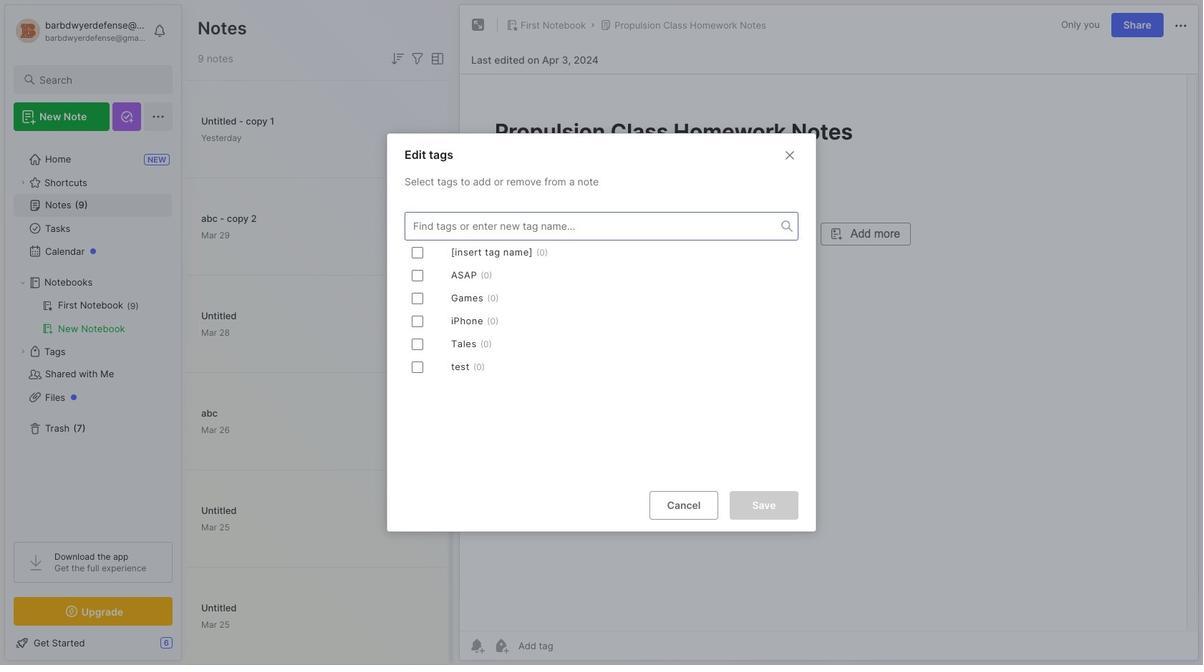 Task type: vqa. For each thing, say whether or not it's contained in the screenshot.
row group inside the 'Select tags to add or remove from a note' ELEMENT
yes



Task type: locate. For each thing, give the bounding box(es) containing it.
None search field
[[39, 71, 160, 88]]

note window element
[[459, 4, 1199, 661]]

row group
[[405, 241, 799, 379]]

Select679 checkbox
[[412, 293, 423, 304]]

add tag image
[[493, 638, 510, 655]]

Select680 checkbox
[[412, 316, 423, 327]]

group
[[14, 294, 172, 340]]

row
[[405, 241, 799, 264], [405, 264, 799, 287], [405, 287, 799, 310], [405, 310, 799, 333], [405, 333, 799, 356], [405, 356, 799, 379]]

3 row from the top
[[405, 287, 799, 310]]

6 row from the top
[[405, 356, 799, 379]]

group inside main element
[[14, 294, 172, 340]]

Note Editor text field
[[460, 74, 1199, 631]]

Search text field
[[39, 73, 160, 87]]

tree
[[5, 140, 181, 529]]

row group inside select tags to add or remove from a note element
[[405, 241, 799, 379]]

5 row from the top
[[405, 333, 799, 356]]

Find tags or enter new tag name… text field
[[405, 217, 782, 236]]



Task type: describe. For each thing, give the bounding box(es) containing it.
4 row from the top
[[405, 310, 799, 333]]

Select678 checkbox
[[412, 270, 423, 281]]

Select682 checkbox
[[412, 362, 423, 373]]

main element
[[0, 0, 186, 666]]

expand tags image
[[19, 347, 27, 356]]

Select681 checkbox
[[412, 339, 423, 350]]

tree inside main element
[[5, 140, 181, 529]]

expand notebooks image
[[19, 279, 27, 287]]

Select677 checkbox
[[412, 247, 423, 258]]

expand note image
[[470, 16, 487, 34]]

add a reminder image
[[469, 638, 486, 655]]

close image
[[782, 147, 799, 164]]

1 row from the top
[[405, 241, 799, 264]]

none search field inside main element
[[39, 71, 160, 88]]

select tags to add or remove from a note element
[[388, 200, 816, 480]]

2 row from the top
[[405, 264, 799, 287]]



